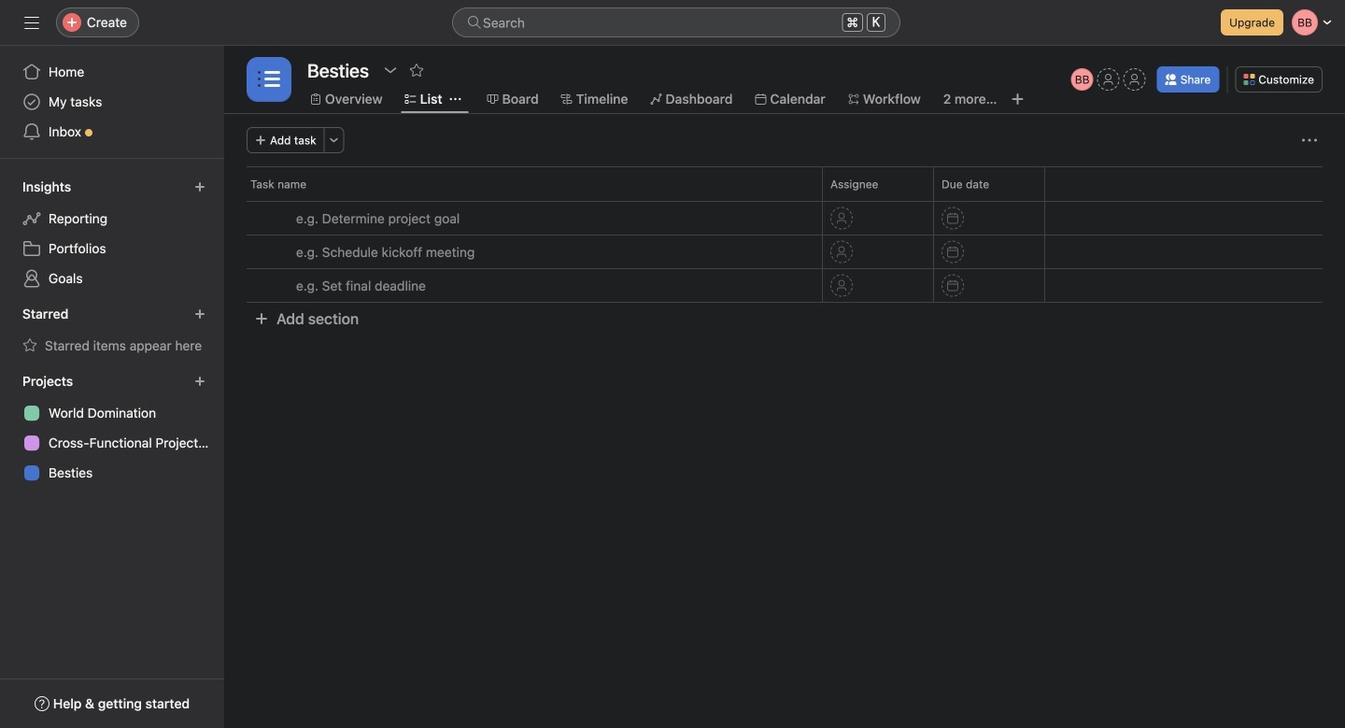 Task type: describe. For each thing, give the bounding box(es) containing it.
add to starred image
[[409, 63, 424, 78]]

insights element
[[0, 170, 224, 297]]

list image
[[258, 68, 280, 91]]

hide sidebar image
[[24, 15, 39, 30]]

manage project members image
[[1072, 68, 1094, 91]]

projects element
[[0, 364, 224, 492]]

global element
[[0, 46, 224, 158]]

new project or portfolio image
[[194, 376, 206, 387]]



Task type: vqa. For each thing, say whether or not it's contained in the screenshot.
octopus!
no



Task type: locate. For each thing, give the bounding box(es) containing it.
add tab image
[[1011, 92, 1026, 107]]

more actions image
[[329, 135, 340, 146]]

Search tasks, projects, and more text field
[[452, 7, 901, 37]]

None text field
[[303, 53, 374, 87]]

add items to starred image
[[194, 308, 206, 320]]

more actions image
[[1303, 133, 1318, 148]]

tab actions image
[[450, 93, 461, 105]]

None field
[[452, 7, 901, 37]]

row
[[224, 166, 1346, 201], [247, 200, 1323, 202], [224, 201, 1346, 236], [224, 235, 1346, 269], [224, 268, 1346, 303]]

starred element
[[0, 297, 224, 364]]

show options image
[[383, 63, 398, 78]]

new insights image
[[194, 181, 206, 193]]



